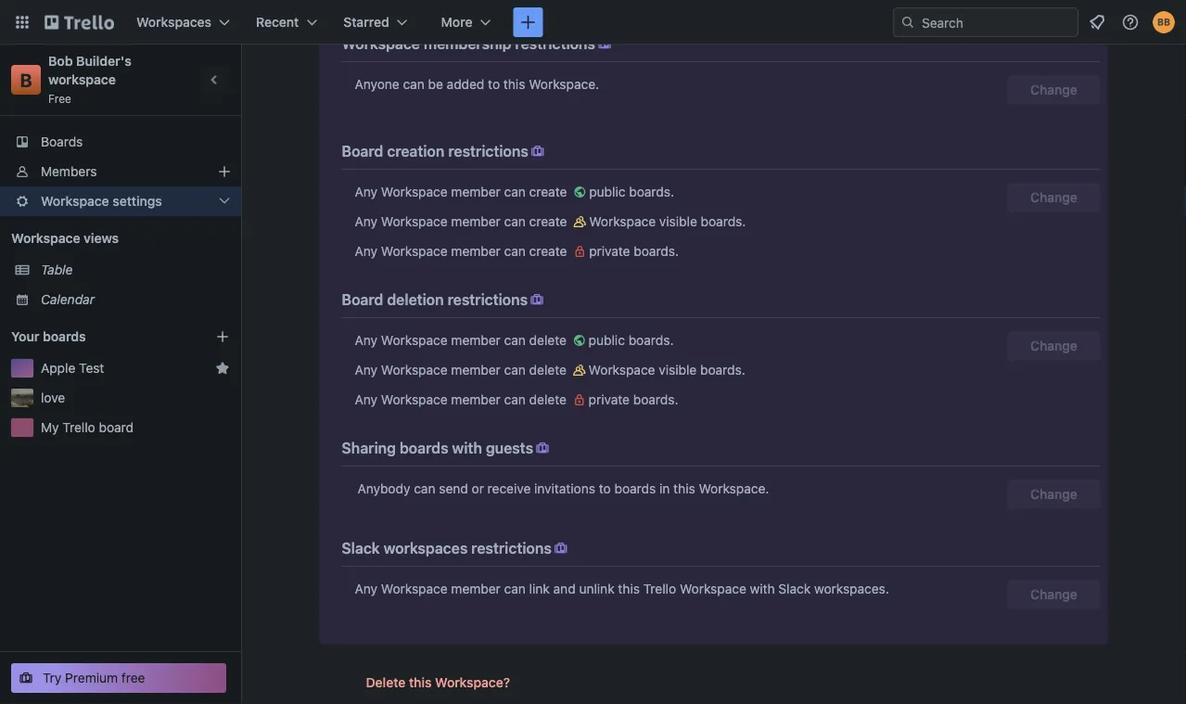 Task type: describe. For each thing, give the bounding box(es) containing it.
workspaces.
[[815, 581, 890, 597]]

delete this workspace?
[[366, 675, 510, 690]]

board
[[99, 420, 134, 435]]

delete for workspace visible boards.
[[530, 362, 567, 378]]

restrictions for board creation restrictions
[[448, 142, 529, 160]]

apple test link
[[41, 359, 208, 378]]

unlink
[[579, 581, 615, 597]]

0 horizontal spatial with
[[452, 439, 482, 457]]

4 any from the top
[[355, 333, 378, 348]]

bob builder (bobbuilder40) image
[[1153, 11, 1176, 33]]

slack workspaces restrictions
[[342, 540, 552, 557]]

board deletion restrictions
[[342, 291, 528, 309]]

anyone can be added to this workspace.
[[355, 77, 600, 92]]

add board image
[[215, 329, 230, 344]]

settings
[[113, 193, 162, 209]]

sm image for workspace visible boards.
[[570, 361, 589, 380]]

creation
[[387, 142, 445, 160]]

try
[[43, 670, 62, 686]]

your
[[11, 329, 39, 344]]

boards link
[[0, 127, 241, 157]]

change link for board creation restrictions
[[1008, 183, 1101, 212]]

bob builder's workspace free
[[48, 53, 135, 105]]

workspaces button
[[125, 7, 241, 37]]

open information menu image
[[1122, 13, 1140, 32]]

sharing
[[342, 439, 396, 457]]

visible for board creation restrictions
[[660, 214, 698, 229]]

free
[[121, 670, 145, 686]]

restrictions for workspace membership restrictions
[[515, 35, 596, 52]]

members link
[[0, 157, 241, 187]]

delete for public boards.
[[530, 333, 567, 348]]

1 horizontal spatial to
[[599, 481, 611, 496]]

any workspace member can delete for private boards.
[[355, 392, 570, 407]]

public for board creation restrictions
[[589, 184, 626, 200]]

0 vertical spatial to
[[488, 77, 500, 92]]

workspace inside popup button
[[41, 193, 109, 209]]

be
[[428, 77, 443, 92]]

workspace membership restrictions
[[342, 35, 596, 52]]

change for board creation restrictions
[[1031, 190, 1078, 205]]

starred button
[[332, 7, 419, 37]]

1 member from the top
[[451, 184, 501, 200]]

anybody
[[358, 481, 411, 496]]

table link
[[41, 261, 230, 279]]

table
[[41, 262, 73, 277]]

bob
[[48, 53, 73, 69]]

guests
[[486, 439, 534, 457]]

6 member from the top
[[451, 392, 501, 407]]

membership
[[424, 35, 512, 52]]

deletion
[[387, 291, 444, 309]]

any workspace member can delete for public boards.
[[355, 333, 570, 348]]

change inside button
[[1031, 82, 1078, 97]]

1 horizontal spatial slack
[[779, 581, 811, 597]]

5 member from the top
[[451, 362, 501, 378]]

workspace
[[48, 72, 116, 87]]

workspace navigation collapse icon image
[[202, 67, 228, 93]]

workspace settings button
[[0, 187, 241, 216]]

any workspace member can create for public boards.
[[355, 184, 571, 200]]

0 horizontal spatial trello
[[62, 420, 95, 435]]

invitations
[[535, 481, 596, 496]]

sm image for private boards.
[[570, 391, 589, 409]]

6 any from the top
[[355, 392, 378, 407]]

3 any from the top
[[355, 244, 378, 259]]

and
[[554, 581, 576, 597]]

change button
[[1008, 75, 1101, 105]]

boards for your
[[43, 329, 86, 344]]

search image
[[901, 15, 916, 30]]

restrictions for slack workspaces restrictions
[[472, 540, 552, 557]]

receive
[[488, 481, 531, 496]]

change link for board deletion restrictions
[[1008, 331, 1101, 361]]

workspaces
[[136, 14, 212, 30]]

back to home image
[[45, 7, 114, 37]]

3 member from the top
[[451, 244, 501, 259]]

board for board deletion restrictions
[[342, 291, 384, 309]]

builder's
[[76, 53, 132, 69]]

public boards. for board deletion restrictions
[[589, 333, 674, 348]]

any workspace member can delete for workspace visible boards.
[[355, 362, 570, 378]]

change for board deletion restrictions
[[1031, 338, 1078, 354]]

1 vertical spatial with
[[750, 581, 775, 597]]

test
[[79, 360, 104, 376]]

any workspace member can create for private boards.
[[355, 244, 571, 259]]

primary element
[[0, 0, 1187, 45]]

or
[[472, 481, 484, 496]]

workspace settings
[[41, 193, 162, 209]]

board creation restrictions
[[342, 142, 529, 160]]

b
[[20, 69, 32, 90]]

calendar
[[41, 292, 95, 307]]

link
[[530, 581, 550, 597]]

restrictions for board deletion restrictions
[[448, 291, 528, 309]]

your boards with 3 items element
[[11, 326, 187, 348]]

change link for slack workspaces restrictions
[[1008, 580, 1101, 610]]

recent button
[[245, 7, 329, 37]]

in
[[660, 481, 670, 496]]

try premium free button
[[11, 663, 226, 693]]



Task type: locate. For each thing, give the bounding box(es) containing it.
added
[[447, 77, 485, 92]]

change link for sharing boards with guests
[[1008, 480, 1101, 509]]

Search field
[[916, 8, 1078, 36]]

2 vertical spatial any workspace member can create
[[355, 244, 571, 259]]

workspace.
[[529, 77, 600, 92], [699, 481, 770, 496]]

2 vertical spatial create
[[530, 244, 567, 259]]

to right the 'invitations'
[[599, 481, 611, 496]]

workspaces
[[384, 540, 468, 557]]

more
[[441, 14, 473, 30]]

boards
[[41, 134, 83, 149]]

delete
[[366, 675, 406, 690]]

1 vertical spatial slack
[[779, 581, 811, 597]]

0 vertical spatial trello
[[62, 420, 95, 435]]

0 vertical spatial delete
[[530, 333, 567, 348]]

2 visible from the top
[[659, 362, 697, 378]]

sm image
[[596, 34, 614, 53], [529, 142, 547, 161], [571, 212, 589, 231], [571, 242, 589, 261], [570, 331, 589, 350], [552, 539, 570, 558]]

2 vertical spatial delete
[[530, 392, 567, 407]]

0 vertical spatial private boards.
[[589, 244, 679, 259]]

anyone
[[355, 77, 400, 92]]

your boards
[[11, 329, 86, 344]]

1 vertical spatial workspace visible boards.
[[589, 362, 746, 378]]

4 member from the top
[[451, 333, 501, 348]]

2 any workspace member can delete from the top
[[355, 362, 570, 378]]

2 horizontal spatial boards
[[615, 481, 656, 496]]

0 vertical spatial private
[[589, 244, 631, 259]]

trello
[[62, 420, 95, 435], [644, 581, 677, 597]]

to right added
[[488, 77, 500, 92]]

boards up send
[[400, 439, 449, 457]]

change for sharing boards with guests
[[1031, 487, 1078, 502]]

members
[[41, 164, 97, 179]]

1 vertical spatial delete
[[530, 362, 567, 378]]

love link
[[41, 389, 230, 407]]

bob builder's workspace link
[[48, 53, 135, 87]]

5 change from the top
[[1031, 587, 1078, 602]]

board for board creation restrictions
[[342, 142, 384, 160]]

any
[[355, 184, 378, 200], [355, 214, 378, 229], [355, 244, 378, 259], [355, 333, 378, 348], [355, 362, 378, 378], [355, 392, 378, 407], [355, 581, 378, 597]]

starred
[[344, 14, 389, 30]]

1 vertical spatial public
[[589, 333, 625, 348]]

apple
[[41, 360, 75, 376]]

workspace?
[[435, 675, 510, 690]]

0 vertical spatial public
[[589, 184, 626, 200]]

0 vertical spatial workspace.
[[529, 77, 600, 92]]

1 vertical spatial boards
[[400, 439, 449, 457]]

more button
[[430, 7, 502, 37]]

private for board deletion restrictions
[[589, 392, 630, 407]]

1 vertical spatial public boards.
[[589, 333, 674, 348]]

1 change from the top
[[1031, 82, 1078, 97]]

love
[[41, 390, 65, 406]]

this inside button
[[409, 675, 432, 690]]

4 change from the top
[[1031, 487, 1078, 502]]

slack
[[342, 540, 380, 557], [779, 581, 811, 597]]

4 change link from the top
[[1008, 580, 1101, 610]]

workspace visible boards. for board deletion restrictions
[[589, 362, 746, 378]]

private for board creation restrictions
[[589, 244, 631, 259]]

0 horizontal spatial workspace.
[[529, 77, 600, 92]]

5 any from the top
[[355, 362, 378, 378]]

calendar link
[[41, 290, 230, 309]]

2 create from the top
[[530, 214, 567, 229]]

change link
[[1008, 183, 1101, 212], [1008, 331, 1101, 361], [1008, 480, 1101, 509], [1008, 580, 1101, 610]]

2 delete from the top
[[530, 362, 567, 378]]

board left deletion
[[342, 291, 384, 309]]

boards up apple
[[43, 329, 86, 344]]

1 vertical spatial create
[[530, 214, 567, 229]]

1 vertical spatial to
[[599, 481, 611, 496]]

2 any from the top
[[355, 214, 378, 229]]

3 delete from the top
[[530, 392, 567, 407]]

create for workspace visible boards.
[[530, 214, 567, 229]]

1 horizontal spatial trello
[[644, 581, 677, 597]]

0 vertical spatial create
[[530, 184, 567, 200]]

board
[[342, 142, 384, 160], [342, 291, 384, 309]]

delete this workspace? button
[[355, 668, 521, 698]]

0 vertical spatial slack
[[342, 540, 380, 557]]

public boards. for board creation restrictions
[[589, 184, 675, 200]]

3 create from the top
[[530, 244, 567, 259]]

boards left in
[[615, 481, 656, 496]]

private boards. for board deletion restrictions
[[589, 392, 679, 407]]

2 member from the top
[[451, 214, 501, 229]]

2 change from the top
[[1031, 190, 1078, 205]]

sharing boards with guests
[[342, 439, 534, 457]]

slack left workspaces.
[[779, 581, 811, 597]]

1 change link from the top
[[1008, 183, 1101, 212]]

workspace. down primary element
[[529, 77, 600, 92]]

1 any workspace member can delete from the top
[[355, 333, 570, 348]]

sm image for public boards.
[[571, 183, 589, 201]]

1 vertical spatial trello
[[644, 581, 677, 597]]

public
[[589, 184, 626, 200], [589, 333, 625, 348]]

restrictions down create board or workspace icon at the top left of the page
[[515, 35, 596, 52]]

create
[[530, 184, 567, 200], [530, 214, 567, 229], [530, 244, 567, 259]]

0 vertical spatial visible
[[660, 214, 698, 229]]

public boards.
[[589, 184, 675, 200], [589, 333, 674, 348]]

2 vertical spatial any workspace member can delete
[[355, 392, 570, 407]]

3 change from the top
[[1031, 338, 1078, 354]]

0 vertical spatial any workspace member can delete
[[355, 333, 570, 348]]

0 notifications image
[[1087, 11, 1109, 33]]

to
[[488, 77, 500, 92], [599, 481, 611, 496]]

change for slack workspaces restrictions
[[1031, 587, 1078, 602]]

1 any from the top
[[355, 184, 378, 200]]

starred icon image
[[215, 361, 230, 376]]

workspace views
[[11, 231, 119, 246]]

my
[[41, 420, 59, 435]]

7 member from the top
[[451, 581, 501, 597]]

0 horizontal spatial boards
[[43, 329, 86, 344]]

2 vertical spatial boards
[[615, 481, 656, 496]]

with up 'or'
[[452, 439, 482, 457]]

create for private boards.
[[530, 244, 567, 259]]

1 board from the top
[[342, 142, 384, 160]]

workspace
[[342, 35, 420, 52], [381, 184, 448, 200], [41, 193, 109, 209], [381, 214, 448, 229], [589, 214, 656, 229], [11, 231, 80, 246], [381, 244, 448, 259], [381, 333, 448, 348], [381, 362, 448, 378], [589, 362, 656, 378], [381, 392, 448, 407], [381, 581, 448, 597], [680, 581, 747, 597]]

1 delete from the top
[[530, 333, 567, 348]]

this right added
[[504, 77, 526, 92]]

1 horizontal spatial boards
[[400, 439, 449, 457]]

1 horizontal spatial with
[[750, 581, 775, 597]]

0 vertical spatial workspace visible boards.
[[589, 214, 746, 229]]

1 vertical spatial any workspace member can create
[[355, 214, 571, 229]]

1 vertical spatial board
[[342, 291, 384, 309]]

can
[[403, 77, 425, 92], [504, 184, 526, 200], [504, 214, 526, 229], [504, 244, 526, 259], [504, 333, 526, 348], [504, 362, 526, 378], [504, 392, 526, 407], [414, 481, 436, 496], [504, 581, 526, 597]]

1 vertical spatial visible
[[659, 362, 697, 378]]

restrictions down anyone can be added to this workspace.
[[448, 142, 529, 160]]

boards for sharing
[[400, 439, 449, 457]]

visible
[[660, 214, 698, 229], [659, 362, 697, 378]]

1 vertical spatial private boards.
[[589, 392, 679, 407]]

0 horizontal spatial slack
[[342, 540, 380, 557]]

0 horizontal spatial to
[[488, 77, 500, 92]]

private
[[589, 244, 631, 259], [589, 392, 630, 407]]

7 any from the top
[[355, 581, 378, 597]]

workspace visible boards. for board creation restrictions
[[589, 214, 746, 229]]

send
[[439, 481, 468, 496]]

slack down anybody
[[342, 540, 380, 557]]

workspace visible boards.
[[589, 214, 746, 229], [589, 362, 746, 378]]

2 change link from the top
[[1008, 331, 1101, 361]]

1 vertical spatial any workspace member can delete
[[355, 362, 570, 378]]

trello right unlink
[[644, 581, 677, 597]]

0 vertical spatial public boards.
[[589, 184, 675, 200]]

delete
[[530, 333, 567, 348], [530, 362, 567, 378], [530, 392, 567, 407]]

this
[[504, 77, 526, 92], [674, 481, 696, 496], [618, 581, 640, 597], [409, 675, 432, 690]]

this right unlink
[[618, 581, 640, 597]]

private boards. for board creation restrictions
[[589, 244, 679, 259]]

any workspace member can link and unlink this trello workspace with slack workspaces.
[[355, 581, 890, 597]]

anybody can send or receive invitations to boards in this workspace.
[[358, 481, 770, 496]]

1 horizontal spatial workspace.
[[699, 481, 770, 496]]

member
[[451, 184, 501, 200], [451, 214, 501, 229], [451, 244, 501, 259], [451, 333, 501, 348], [451, 362, 501, 378], [451, 392, 501, 407], [451, 581, 501, 597]]

3 any workspace member can create from the top
[[355, 244, 571, 259]]

b link
[[11, 65, 41, 95]]

2 any workspace member can create from the top
[[355, 214, 571, 229]]

3 any workspace member can delete from the top
[[355, 392, 570, 407]]

any workspace member can delete
[[355, 333, 570, 348], [355, 362, 570, 378], [355, 392, 570, 407]]

with
[[452, 439, 482, 457], [750, 581, 775, 597]]

apple test
[[41, 360, 104, 376]]

sm image
[[571, 183, 589, 201], [528, 290, 547, 309], [570, 361, 589, 380], [570, 391, 589, 409], [534, 439, 552, 457]]

this right delete
[[409, 675, 432, 690]]

free
[[48, 92, 71, 105]]

boards.
[[629, 184, 675, 200], [701, 214, 746, 229], [634, 244, 679, 259], [629, 333, 674, 348], [701, 362, 746, 378], [634, 392, 679, 407]]

board left "creation"
[[342, 142, 384, 160]]

trello right the my
[[62, 420, 95, 435]]

restrictions right deletion
[[448, 291, 528, 309]]

this right in
[[674, 481, 696, 496]]

restrictions up link on the bottom of the page
[[472, 540, 552, 557]]

public for board deletion restrictions
[[589, 333, 625, 348]]

workspace. right in
[[699, 481, 770, 496]]

0 vertical spatial any workspace member can create
[[355, 184, 571, 200]]

delete for private boards.
[[530, 392, 567, 407]]

with left workspaces.
[[750, 581, 775, 597]]

recent
[[256, 14, 299, 30]]

2 board from the top
[[342, 291, 384, 309]]

change
[[1031, 82, 1078, 97], [1031, 190, 1078, 205], [1031, 338, 1078, 354], [1031, 487, 1078, 502], [1031, 587, 1078, 602]]

any workspace member can create for workspace visible boards.
[[355, 214, 571, 229]]

1 any workspace member can create from the top
[[355, 184, 571, 200]]

premium
[[65, 670, 118, 686]]

1 create from the top
[[530, 184, 567, 200]]

try premium free
[[43, 670, 145, 686]]

1 visible from the top
[[660, 214, 698, 229]]

0 vertical spatial with
[[452, 439, 482, 457]]

1 vertical spatial private
[[589, 392, 630, 407]]

create board or workspace image
[[519, 13, 538, 32]]

my trello board link
[[41, 418, 230, 437]]

any workspace member can create
[[355, 184, 571, 200], [355, 214, 571, 229], [355, 244, 571, 259]]

private boards.
[[589, 244, 679, 259], [589, 392, 679, 407]]

1 vertical spatial workspace.
[[699, 481, 770, 496]]

create for public boards.
[[530, 184, 567, 200]]

0 vertical spatial boards
[[43, 329, 86, 344]]

visible for board deletion restrictions
[[659, 362, 697, 378]]

0 vertical spatial board
[[342, 142, 384, 160]]

views
[[84, 231, 119, 246]]

my trello board
[[41, 420, 134, 435]]

restrictions
[[515, 35, 596, 52], [448, 142, 529, 160], [448, 291, 528, 309], [472, 540, 552, 557]]

3 change link from the top
[[1008, 480, 1101, 509]]



Task type: vqa. For each thing, say whether or not it's contained in the screenshot.
bottom With
yes



